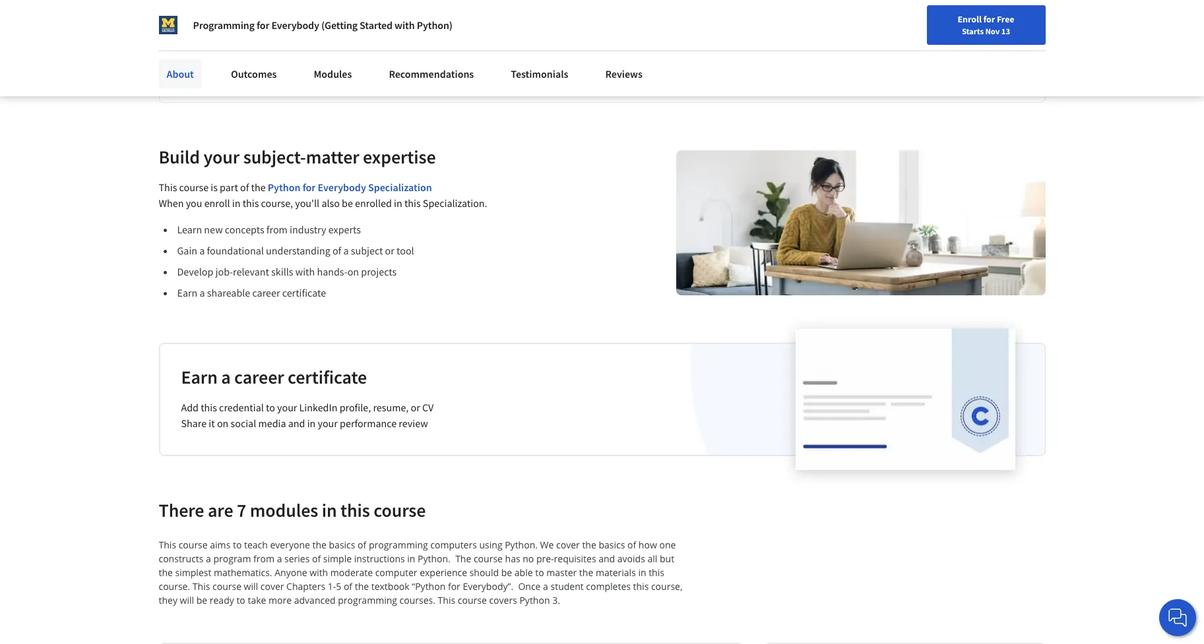 Task type: locate. For each thing, give the bounding box(es) containing it.
how
[[213, 4, 247, 28], [639, 539, 657, 552]]

with right started
[[395, 18, 415, 32]]

everybody left (getting
[[272, 18, 319, 32]]

a right the gain
[[200, 244, 205, 257]]

has
[[505, 553, 521, 566]]

gain
[[177, 244, 197, 257]]

this up it
[[201, 401, 217, 414]]

0 horizontal spatial are
[[208, 499, 233, 523]]

0 vertical spatial will
[[244, 581, 258, 593]]

demand
[[201, 28, 267, 52]]

programming
[[369, 539, 428, 552], [338, 595, 397, 607]]

of right series
[[312, 553, 321, 566]]

once
[[518, 581, 541, 593]]

more left about
[[209, 66, 233, 80]]

0 horizontal spatial or
[[385, 244, 395, 257]]

series
[[285, 553, 310, 566]]

are left 7
[[208, 499, 233, 523]]

with
[[395, 18, 415, 32], [296, 265, 315, 278], [310, 567, 328, 579]]

0 vertical spatial cover
[[557, 539, 580, 552]]

from inside this course aims to teach everyone the basics of programming computers using python. we cover the basics of how one constructs a program from a series of simple instructions in python.  the course has no pre-requisites and avoids all but the simplest mathematics. anyone with moderate computer experience should be able to master the materials in this course. this course will cover chapters 1-5 of the textbook "python for everybody".  once a student completes this course, they will be ready to take more advanced programming courses. this course covers python 3.
[[254, 553, 275, 566]]

mastering
[[508, 4, 587, 28]]

1 vertical spatial from
[[254, 553, 275, 566]]

everybody up also
[[318, 181, 366, 194]]

1 vertical spatial how
[[639, 539, 657, 552]]

1 vertical spatial your
[[277, 401, 297, 414]]

"python
[[412, 581, 446, 593]]

and up materials
[[599, 553, 615, 566]]

of inside this course is part of the python for everybody specialization when you enroll in this course, you'll also be enrolled in this specialization.
[[240, 181, 249, 194]]

for inside enroll for free starts nov 13
[[984, 13, 996, 25]]

reviews link
[[598, 59, 651, 88]]

1 horizontal spatial basics
[[599, 539, 625, 552]]

expertise
[[363, 145, 436, 169]]

2 vertical spatial be
[[197, 595, 207, 607]]

add this credential to your linkedin profile, resume, or cv share it on social media and in your performance review
[[181, 401, 434, 430]]

your up media
[[277, 401, 297, 414]]

there
[[159, 499, 204, 523]]

the right part
[[251, 181, 266, 194]]

skills down gain a foundational understanding of a subject or tool
[[271, 265, 293, 278]]

None search field
[[188, 8, 505, 35]]

this down materials
[[633, 581, 649, 593]]

or
[[385, 244, 395, 257], [411, 401, 420, 414]]

course, inside this course is part of the python for everybody specialization when you enroll in this course, you'll also be enrolled in this specialization.
[[261, 197, 293, 210]]

in inside add this credential to your linkedin profile, resume, or cv share it on social media and in your performance review
[[307, 417, 316, 430]]

how up the "all"
[[639, 539, 657, 552]]

learn new concepts from industry experts
[[177, 223, 361, 236]]

on right it
[[217, 417, 229, 430]]

programming
[[193, 18, 255, 32]]

0 vertical spatial skills
[[270, 28, 310, 52]]

0 vertical spatial course,
[[261, 197, 293, 210]]

1 horizontal spatial course,
[[652, 581, 683, 593]]

0 vertical spatial learn
[[181, 66, 207, 80]]

learn for learn more about coursera for business
[[181, 66, 207, 80]]

be down has
[[501, 567, 512, 579]]

develop job-relevant skills with hands-on projects
[[177, 265, 397, 278]]

this inside add this credential to your linkedin profile, resume, or cv share it on social media and in your performance review
[[201, 401, 217, 414]]

you
[[186, 197, 202, 210]]

1 horizontal spatial be
[[342, 197, 353, 210]]

earn up add
[[181, 366, 218, 389]]

in down linkedin
[[307, 417, 316, 430]]

0 vertical spatial earn
[[177, 286, 198, 300]]

0 horizontal spatial your
[[204, 145, 240, 169]]

course, up learn new concepts from industry experts
[[261, 197, 293, 210]]

will down the course.
[[180, 595, 194, 607]]

python up you'll
[[268, 181, 301, 194]]

2 vertical spatial with
[[310, 567, 328, 579]]

instructions
[[354, 553, 405, 566]]

1 vertical spatial earn
[[181, 366, 218, 389]]

to up media
[[266, 401, 275, 414]]

no
[[523, 553, 534, 566]]

this down the "all"
[[649, 567, 665, 579]]

1 basics from the left
[[329, 539, 355, 552]]

employees
[[250, 4, 336, 28]]

the up 'simple'
[[313, 539, 327, 552]]

career down relevant
[[252, 286, 280, 300]]

in-
[[181, 28, 201, 52]]

in down avoids
[[639, 567, 647, 579]]

from down teach
[[254, 553, 275, 566]]

1 vertical spatial everybody
[[318, 181, 366, 194]]

0 horizontal spatial python
[[268, 181, 301, 194]]

and right media
[[288, 417, 305, 430]]

0 vertical spatial be
[[342, 197, 353, 210]]

0 horizontal spatial course,
[[261, 197, 293, 210]]

ready
[[210, 595, 234, 607]]

programming up instructions
[[369, 539, 428, 552]]

0 horizontal spatial basics
[[329, 539, 355, 552]]

this
[[243, 197, 259, 210], [405, 197, 421, 210], [201, 401, 217, 414], [341, 499, 370, 523], [649, 567, 665, 579], [633, 581, 649, 593]]

with up chapters
[[310, 567, 328, 579]]

or left tool
[[385, 244, 395, 257]]

we
[[540, 539, 554, 552]]

be down 'python for everybody specialization' link
[[342, 197, 353, 210]]

a up credential
[[221, 366, 231, 389]]

one
[[660, 539, 676, 552]]

outcomes
[[231, 67, 277, 81]]

0 horizontal spatial cover
[[261, 581, 284, 593]]

0 vertical spatial and
[[288, 417, 305, 430]]

1 horizontal spatial on
[[348, 265, 359, 278]]

0 vertical spatial are
[[479, 4, 504, 28]]

1 vertical spatial programming
[[338, 595, 397, 607]]

2 horizontal spatial be
[[501, 567, 512, 579]]

your down linkedin
[[318, 417, 338, 430]]

or inside add this credential to your linkedin profile, resume, or cv share it on social media and in your performance review
[[411, 401, 420, 414]]

university of michigan image
[[159, 16, 177, 34]]

course up constructs
[[179, 539, 208, 552]]

a down everyone
[[277, 553, 282, 566]]

course inside this course is part of the python for everybody specialization when you enroll in this course, you'll also be enrolled in this specialization.
[[179, 181, 209, 194]]

with inside this course aims to teach everyone the basics of programming computers using python. we cover the basics of how one constructs a program from a series of simple instructions in python.  the course has no pre-requisites and avoids all but the simplest mathematics. anyone with moderate computer experience should be able to master the materials in this course. this course will cover chapters 1-5 of the textbook "python for everybody".  once a student completes this course, they will be ready to take more advanced programming courses. this course covers python 3.
[[310, 567, 328, 579]]

learn down in-
[[181, 66, 207, 80]]

everybody
[[272, 18, 319, 32], [318, 181, 366, 194]]

from up gain a foundational understanding of a subject or tool
[[267, 223, 288, 236]]

1 vertical spatial and
[[599, 553, 615, 566]]

how right see
[[213, 4, 247, 28]]

0 horizontal spatial how
[[213, 4, 247, 28]]

5
[[336, 581, 341, 593]]

2 vertical spatial your
[[318, 417, 338, 430]]

1 vertical spatial more
[[269, 595, 292, 607]]

profile,
[[340, 401, 371, 414]]

more inside this course aims to teach everyone the basics of programming computers using python. we cover the basics of how one constructs a program from a series of simple instructions in python.  the course has no pre-requisites and avoids all but the simplest mathematics. anyone with moderate computer experience should be able to master the materials in this course. this course will cover chapters 1-5 of the textbook "python for everybody".  once a student completes this course, they will be ready to take more advanced programming courses. this course covers python 3.
[[269, 595, 292, 607]]

see
[[181, 4, 209, 28]]

in up computer
[[407, 553, 416, 566]]

2 horizontal spatial your
[[318, 417, 338, 430]]

basics up 'simple'
[[329, 539, 355, 552]]

0 horizontal spatial be
[[197, 595, 207, 607]]

cover up requisites
[[557, 539, 580, 552]]

with down understanding
[[296, 265, 315, 278]]

0 vertical spatial python.
[[505, 539, 538, 552]]

outcomes link
[[223, 59, 285, 88]]

career up credential
[[234, 366, 284, 389]]

1 horizontal spatial python
[[520, 595, 550, 607]]

earn for earn a career certificate
[[181, 366, 218, 389]]

new
[[204, 223, 223, 236]]

should
[[470, 567, 499, 579]]

0 horizontal spatial more
[[209, 66, 233, 80]]

0 vertical spatial how
[[213, 4, 247, 28]]

course down using
[[474, 553, 503, 566]]

for down experience
[[448, 581, 461, 593]]

experts
[[329, 223, 361, 236]]

1 horizontal spatial are
[[479, 4, 504, 28]]

basics up avoids
[[599, 539, 625, 552]]

course.
[[159, 581, 190, 593]]

also
[[322, 197, 340, 210]]

a down develop
[[200, 286, 205, 300]]

for inside this course aims to teach everyone the basics of programming computers using python. we cover the basics of how one constructs a program from a series of simple instructions in python.  the course has no pre-requisites and avoids all but the simplest mathematics. anyone with moderate computer experience should be able to master the materials in this course. this course will cover chapters 1-5 of the textbook "python for everybody".  once a student completes this course, they will be ready to take more advanced programming courses. this course covers python 3.
[[448, 581, 461, 593]]

python. up no
[[505, 539, 538, 552]]

1 vertical spatial python.
[[418, 553, 451, 566]]

matter
[[306, 145, 360, 169]]

there are 7 modules in this course
[[159, 499, 426, 523]]

course up you
[[179, 181, 209, 194]]

certificate up linkedin
[[288, 366, 367, 389]]

companies
[[389, 4, 475, 28]]

0 vertical spatial more
[[209, 66, 233, 80]]

learn
[[181, 66, 207, 80], [177, 223, 202, 236]]

1 horizontal spatial python.
[[505, 539, 538, 552]]

be inside this course is part of the python for everybody specialization when you enroll in this course, you'll also be enrolled in this specialization.
[[342, 197, 353, 210]]

avoids
[[618, 553, 646, 566]]

1 horizontal spatial more
[[269, 595, 292, 607]]

3.
[[553, 595, 560, 607]]

how inside see how employees at top companies are mastering in-demand skills
[[213, 4, 247, 28]]

in down part
[[232, 197, 241, 210]]

1 horizontal spatial or
[[411, 401, 420, 414]]

certificate down develop job-relevant skills with hands-on projects
[[282, 286, 326, 300]]

or left cv
[[411, 401, 420, 414]]

python. up experience
[[418, 553, 451, 566]]

0 vertical spatial python
[[268, 181, 301, 194]]

of right part
[[240, 181, 249, 194]]

cover up take
[[261, 581, 284, 593]]

credential
[[219, 401, 264, 414]]

course, down but
[[652, 581, 683, 593]]

top
[[359, 4, 386, 28]]

0 vertical spatial certificate
[[282, 286, 326, 300]]

0 horizontal spatial and
[[288, 417, 305, 430]]

this up 'simple'
[[341, 499, 370, 523]]

anyone
[[275, 567, 307, 579]]

1 vertical spatial python
[[520, 595, 550, 607]]

this
[[159, 181, 177, 194], [159, 539, 176, 552], [193, 581, 210, 593], [438, 595, 456, 607]]

programming down textbook
[[338, 595, 397, 607]]

0 horizontal spatial on
[[217, 417, 229, 430]]

0 vertical spatial everybody
[[272, 18, 319, 32]]

this up when at the left of the page
[[159, 181, 177, 194]]

the
[[251, 181, 266, 194], [313, 539, 327, 552], [582, 539, 597, 552], [159, 567, 173, 579], [579, 567, 594, 579], [355, 581, 369, 593]]

course down everybody".
[[458, 595, 487, 607]]

will up take
[[244, 581, 258, 593]]

0 vertical spatial your
[[204, 145, 240, 169]]

1 vertical spatial on
[[217, 417, 229, 430]]

this down "python
[[438, 595, 456, 607]]

1 horizontal spatial how
[[639, 539, 657, 552]]

on down subject
[[348, 265, 359, 278]]

for up nov at the right of the page
[[984, 13, 996, 25]]

everyone
[[270, 539, 310, 552]]

constructs
[[159, 553, 204, 566]]

1 vertical spatial or
[[411, 401, 420, 414]]

are left mastering
[[479, 4, 504, 28]]

course
[[179, 181, 209, 194], [374, 499, 426, 523], [179, 539, 208, 552], [474, 553, 503, 566], [213, 581, 242, 593], [458, 595, 487, 607]]

1 vertical spatial course,
[[652, 581, 683, 593]]

at
[[340, 4, 355, 28]]

foundational
[[207, 244, 264, 257]]

completes
[[586, 581, 631, 593]]

for up you'll
[[303, 181, 316, 194]]

of up instructions
[[358, 539, 367, 552]]

cv
[[422, 401, 434, 414]]

aims
[[210, 539, 231, 552]]

earn down develop
[[177, 286, 198, 300]]

0 vertical spatial on
[[348, 265, 359, 278]]

the up requisites
[[582, 539, 597, 552]]

python)
[[417, 18, 453, 32]]

python down once
[[520, 595, 550, 607]]

1 vertical spatial certificate
[[288, 366, 367, 389]]

more right take
[[269, 595, 292, 607]]

learn up the gain
[[177, 223, 202, 236]]

subject
[[351, 244, 383, 257]]

1 horizontal spatial and
[[599, 553, 615, 566]]

nov
[[986, 26, 1000, 36]]

advanced
[[294, 595, 336, 607]]

certificate
[[282, 286, 326, 300], [288, 366, 367, 389]]

for
[[984, 13, 996, 25], [257, 18, 270, 32], [308, 66, 321, 80], [303, 181, 316, 194], [448, 581, 461, 593]]

0 vertical spatial or
[[385, 244, 395, 257]]

to down 'pre-'
[[535, 567, 544, 579]]

business
[[323, 66, 363, 80]]

be left ready
[[197, 595, 207, 607]]

on inside add this credential to your linkedin profile, resume, or cv share it on social media and in your performance review
[[217, 417, 229, 430]]

1 vertical spatial learn
[[177, 223, 202, 236]]

for left business
[[308, 66, 321, 80]]

your up part
[[204, 145, 240, 169]]

earn a shareable career certificate
[[177, 286, 326, 300]]

they
[[159, 595, 178, 607]]

learn more about coursera for business
[[181, 66, 363, 80]]

relevant
[[233, 265, 269, 278]]

more
[[209, 66, 233, 80], [269, 595, 292, 607]]

english
[[951, 15, 984, 28]]

of
[[240, 181, 249, 194], [333, 244, 341, 257], [358, 539, 367, 552], [628, 539, 637, 552], [312, 553, 321, 566], [344, 581, 353, 593]]

1 vertical spatial skills
[[271, 265, 293, 278]]

how inside this course aims to teach everyone the basics of programming computers using python. we cover the basics of how one constructs a program from a series of simple instructions in python.  the course has no pre-requisites and avoids all but the simplest mathematics. anyone with moderate computer experience should be able to master the materials in this course. this course will cover chapters 1-5 of the textbook "python for everybody".  once a student completes this course, they will be ready to take more advanced programming courses. this course covers python 3.
[[639, 539, 657, 552]]

able
[[515, 567, 533, 579]]

are
[[479, 4, 504, 28], [208, 499, 233, 523]]

you'll
[[295, 197, 320, 210]]

about
[[167, 67, 194, 81]]

review
[[399, 417, 428, 430]]

skills
[[270, 28, 310, 52], [271, 265, 293, 278]]

see how employees at top companies are mastering in-demand skills
[[181, 4, 587, 52]]

to
[[266, 401, 275, 414], [233, 539, 242, 552], [535, 567, 544, 579], [237, 595, 245, 607]]

computer
[[375, 567, 418, 579]]

skills up coursera at the left of page
[[270, 28, 310, 52]]

0 horizontal spatial will
[[180, 595, 194, 607]]

everybody inside this course is part of the python for everybody specialization when you enroll in this course, you'll also be enrolled in this specialization.
[[318, 181, 366, 194]]

the down moderate
[[355, 581, 369, 593]]



Task type: vqa. For each thing, say whether or not it's contained in the screenshot.
LAUNCHED
no



Task type: describe. For each thing, give the bounding box(es) containing it.
all
[[648, 553, 658, 566]]

everybody".
[[463, 581, 514, 593]]

and inside this course aims to teach everyone the basics of programming computers using python. we cover the basics of how one constructs a program from a series of simple instructions in python.  the course has no pre-requisites and avoids all but the simplest mathematics. anyone with moderate computer experience should be able to master the materials in this course. this course will cover chapters 1-5 of the textbook "python for everybody".  once a student completes this course, they will be ready to take more advanced programming courses. this course covers python 3.
[[599, 553, 615, 566]]

1 horizontal spatial cover
[[557, 539, 580, 552]]

about link
[[159, 59, 202, 88]]

learn more about coursera for business link
[[181, 66, 363, 80]]

1 vertical spatial will
[[180, 595, 194, 607]]

2 basics from the left
[[599, 539, 625, 552]]

subject-
[[243, 145, 306, 169]]

understanding
[[266, 244, 331, 257]]

and inside add this credential to your linkedin profile, resume, or cv share it on social media and in your performance review
[[288, 417, 305, 430]]

enroll
[[204, 197, 230, 210]]

enroll
[[958, 13, 982, 25]]

a left subject
[[344, 244, 349, 257]]

materials
[[596, 567, 636, 579]]

media
[[258, 417, 286, 430]]

chat with us image
[[1168, 608, 1189, 629]]

1-
[[328, 581, 336, 593]]

in down specialization
[[394, 197, 402, 210]]

to up program
[[233, 539, 242, 552]]

teach
[[244, 539, 268, 552]]

testimonials link
[[503, 59, 577, 88]]

student
[[551, 581, 584, 593]]

is
[[211, 181, 218, 194]]

this up constructs
[[159, 539, 176, 552]]

in right modules
[[322, 499, 337, 523]]

python inside this course aims to teach everyone the basics of programming computers using python. we cover the basics of how one constructs a program from a series of simple instructions in python.  the course has no pre-requisites and avoids all but the simplest mathematics. anyone with moderate computer experience should be able to master the materials in this course. this course will cover chapters 1-5 of the textbook "python for everybody".  once a student completes this course, they will be ready to take more advanced programming courses. this course covers python 3.
[[520, 595, 550, 607]]

coursera enterprise logos image
[[752, 14, 1016, 71]]

course up ready
[[213, 581, 242, 593]]

industry
[[290, 223, 326, 236]]

this inside this course is part of the python for everybody specialization when you enroll in this course, you'll also be enrolled in this specialization.
[[159, 181, 177, 194]]

recommendations
[[389, 67, 474, 81]]

1 horizontal spatial your
[[277, 401, 297, 414]]

share
[[181, 417, 207, 430]]

concepts
[[225, 223, 264, 236]]

the down requisites
[[579, 567, 594, 579]]

1 vertical spatial be
[[501, 567, 512, 579]]

enroll for free starts nov 13
[[958, 13, 1015, 36]]

0 vertical spatial programming
[[369, 539, 428, 552]]

the
[[456, 553, 472, 566]]

coursera career certificate image
[[796, 329, 1016, 470]]

specialization.
[[423, 197, 488, 210]]

using
[[480, 539, 503, 552]]

1 horizontal spatial will
[[244, 581, 258, 593]]

0 vertical spatial from
[[267, 223, 288, 236]]

1 vertical spatial career
[[234, 366, 284, 389]]

skills inside see how employees at top companies are mastering in-demand skills
[[270, 28, 310, 52]]

moderate
[[331, 567, 373, 579]]

of up hands-
[[333, 244, 341, 257]]

projects
[[361, 265, 397, 278]]

the up the course.
[[159, 567, 173, 579]]

python for everybody specialization link
[[268, 181, 432, 194]]

1 vertical spatial with
[[296, 265, 315, 278]]

textbook
[[371, 581, 410, 593]]

started
[[360, 18, 393, 32]]

build
[[159, 145, 200, 169]]

performance
[[340, 417, 397, 430]]

experience
[[420, 567, 467, 579]]

modules
[[250, 499, 318, 523]]

when
[[159, 197, 184, 210]]

this course aims to teach everyone the basics of programming computers using python. we cover the basics of how one constructs a program from a series of simple instructions in python.  the course has no pre-requisites and avoids all but the simplest mathematics. anyone with moderate computer experience should be able to master the materials in this course. this course will cover chapters 1-5 of the textbook "python for everybody".  once a student completes this course, they will be ready to take more advanced programming courses. this course covers python 3.
[[159, 539, 685, 607]]

tool
[[397, 244, 414, 257]]

coursera
[[264, 66, 305, 80]]

this down simplest
[[193, 581, 210, 593]]

linkedin
[[299, 401, 338, 414]]

this course is part of the python for everybody specialization when you enroll in this course, you'll also be enrolled in this specialization.
[[159, 181, 488, 210]]

for inside this course is part of the python for everybody specialization when you enroll in this course, you'll also be enrolled in this specialization.
[[303, 181, 316, 194]]

resume,
[[373, 401, 409, 414]]

of right the 5 at bottom
[[344, 581, 353, 593]]

13
[[1002, 26, 1011, 36]]

are inside see how employees at top companies are mastering in-demand skills
[[479, 4, 504, 28]]

part
[[220, 181, 238, 194]]

simple
[[323, 553, 352, 566]]

course, inside this course aims to teach everyone the basics of programming computers using python. we cover the basics of how one constructs a program from a series of simple instructions in python.  the course has no pre-requisites and avoids all but the simplest mathematics. anyone with moderate computer experience should be able to master the materials in this course. this course will cover chapters 1-5 of the textbook "python for everybody".  once a student completes this course, they will be ready to take more advanced programming courses. this course covers python 3.
[[652, 581, 683, 593]]

but
[[660, 553, 675, 566]]

programming for everybody (getting started with python)
[[193, 18, 453, 32]]

to left take
[[237, 595, 245, 607]]

computers
[[431, 539, 477, 552]]

of up avoids
[[628, 539, 637, 552]]

this down specialization
[[405, 197, 421, 210]]

simplest
[[175, 567, 211, 579]]

to inside add this credential to your linkedin profile, resume, or cv share it on social media and in your performance review
[[266, 401, 275, 414]]

job-
[[216, 265, 233, 278]]

gain a foundational understanding of a subject or tool
[[177, 244, 414, 257]]

earn for earn a shareable career certificate
[[177, 286, 198, 300]]

1 vertical spatial are
[[208, 499, 233, 523]]

reviews
[[606, 67, 643, 81]]

english button
[[928, 0, 1007, 43]]

a right once
[[543, 581, 548, 593]]

master
[[547, 567, 577, 579]]

recommendations link
[[381, 59, 482, 88]]

python inside this course is part of the python for everybody specialization when you enroll in this course, you'll also be enrolled in this specialization.
[[268, 181, 301, 194]]

for right programming
[[257, 18, 270, 32]]

chapters
[[287, 581, 326, 593]]

free
[[997, 13, 1015, 25]]

earn a career certificate
[[181, 366, 367, 389]]

requisites
[[554, 553, 596, 566]]

it
[[209, 417, 215, 430]]

enrolled
[[355, 197, 392, 210]]

a down aims
[[206, 553, 211, 566]]

(getting
[[321, 18, 358, 32]]

about
[[235, 66, 262, 80]]

program
[[214, 553, 251, 566]]

build your subject-matter expertise
[[159, 145, 436, 169]]

mathematics.
[[214, 567, 272, 579]]

course up instructions
[[374, 499, 426, 523]]

0 vertical spatial career
[[252, 286, 280, 300]]

the inside this course is part of the python for everybody specialization when you enroll in this course, you'll also be enrolled in this specialization.
[[251, 181, 266, 194]]

this up concepts
[[243, 197, 259, 210]]

courses.
[[400, 595, 436, 607]]

0 vertical spatial with
[[395, 18, 415, 32]]

0 horizontal spatial python.
[[418, 553, 451, 566]]

hands-
[[317, 265, 348, 278]]

add
[[181, 401, 199, 414]]

1 vertical spatial cover
[[261, 581, 284, 593]]

shareable
[[207, 286, 250, 300]]

develop
[[177, 265, 213, 278]]

7
[[237, 499, 246, 523]]

learn for learn new concepts from industry experts
[[177, 223, 202, 236]]



